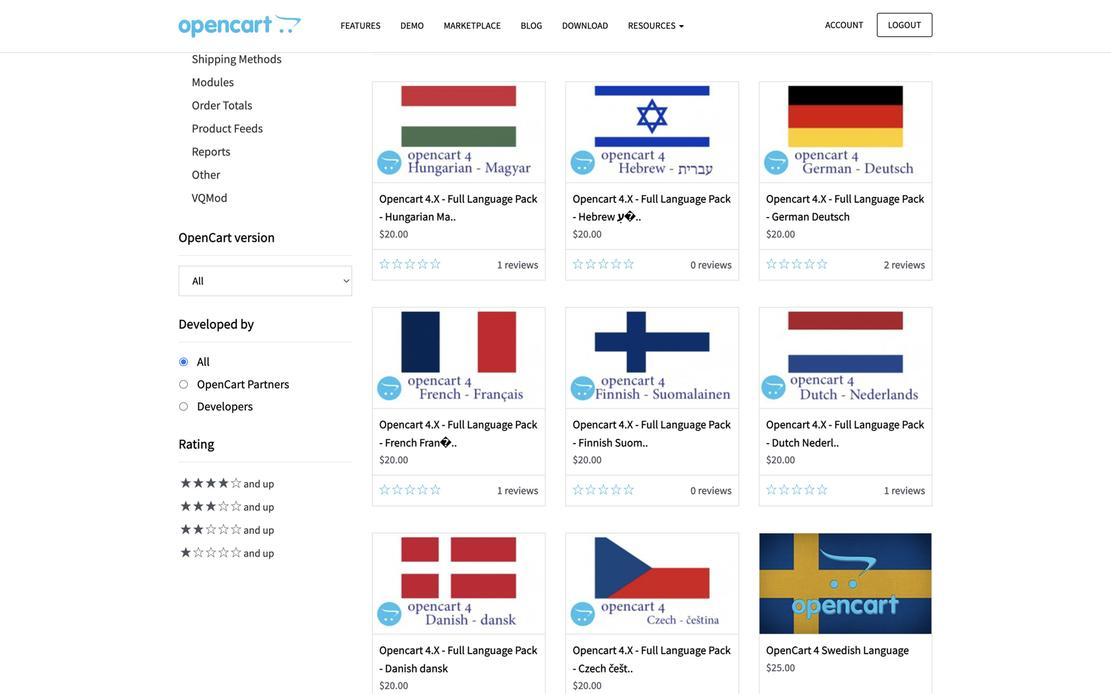 Task type: locate. For each thing, give the bounding box(es) containing it.
1 reviews
[[497, 258, 539, 272], [497, 484, 539, 498], [884, 484, 926, 498]]

opencart partners
[[197, 377, 289, 392]]

opencart language  extensions image
[[179, 14, 301, 38]]

download link
[[552, 14, 618, 37]]

0 vertical spatial 0
[[691, 258, 696, 272]]

star light o image
[[379, 259, 390, 269], [392, 259, 403, 269], [405, 259, 415, 269], [430, 259, 441, 269], [573, 259, 584, 269], [598, 259, 609, 269], [611, 259, 622, 269], [624, 259, 634, 269], [817, 259, 828, 269], [229, 478, 241, 489], [418, 485, 428, 495], [430, 485, 441, 495], [586, 485, 596, 495], [216, 501, 229, 512], [229, 501, 241, 512], [229, 524, 241, 535], [191, 547, 204, 558], [204, 547, 216, 558], [216, 547, 229, 558]]

1 reviews for opencart 4.x - full language pack - french fran�..
[[497, 484, 539, 498]]

reviews
[[505, 258, 539, 272], [698, 258, 732, 272], [892, 258, 926, 272], [505, 484, 539, 498], [698, 484, 732, 498], [892, 484, 926, 498]]

4.x for ma..
[[426, 192, 440, 206]]

and up for 2nd and up link from the bottom of the page
[[241, 524, 274, 537]]

$20.00 for hungarian
[[379, 228, 408, 241]]

4.x up dansk
[[426, 644, 440, 658]]

2 and from the top
[[244, 501, 261, 514]]

4.x inside the opencart 4.x - full language pack - german deutsch $20.00
[[813, 192, 827, 206]]

opencart for czech
[[573, 644, 617, 658]]

reports link
[[179, 140, 352, 163]]

pack inside opencart 4.x - full language pack - danish dansk $20.00
[[515, 644, 537, 658]]

$20.00 inside opencart 4.x - full language pack - dutch nederl.. $20.00
[[766, 454, 795, 467]]

opencart up finnish
[[573, 418, 617, 432]]

logout
[[888, 19, 922, 31]]

and up for third and up link from the bottom of the page
[[241, 501, 274, 514]]

languages
[[192, 5, 245, 20]]

4.x inside 'opencart 4.x - full language pack - finnish suom.. $20.00'
[[619, 418, 633, 432]]

dutch
[[772, 436, 800, 450]]

1 vertical spatial 0 reviews
[[691, 484, 732, 498]]

language inside opencart 4.x - full language pack - danish dansk $20.00
[[467, 644, 513, 658]]

opencart up czech
[[573, 644, 617, 658]]

czech
[[579, 662, 607, 676]]

$20.00 down finnish
[[573, 454, 602, 467]]

1 up from the top
[[263, 478, 274, 491]]

full for ma..
[[448, 192, 465, 206]]

full inside opencart 4.x - full language pack - hebrew עִ�.. $20.00
[[641, 192, 658, 206]]

reviews for opencart 4.x - full language pack - hungarian ma..
[[505, 258, 539, 272]]

1 for opencart 4.x - full language pack - french fran�..
[[497, 484, 503, 498]]

language inside opencart 4 swedish language $25.00
[[863, 644, 909, 658]]

fran�..
[[420, 436, 457, 450]]

language inside opencart 4.x - full language pack - french fran�.. $20.00
[[467, 418, 513, 432]]

partners
[[247, 377, 289, 392]]

$20.00 down danish
[[379, 680, 408, 693]]

opencart up "hebrew"
[[573, 192, 617, 206]]

pack inside opencart 4.x - full language pack - french fran�.. $20.00
[[515, 418, 537, 432]]

opencart for finnish
[[573, 418, 617, 432]]

4.x inside opencart 4.x - full language pack - french fran�.. $20.00
[[426, 418, 440, 432]]

4.x up ma.. at the left of page
[[426, 192, 440, 206]]

full inside opencart 4.x - full language pack - danish dansk $20.00
[[448, 644, 465, 658]]

0 reviews
[[691, 258, 732, 272], [691, 484, 732, 498]]

developed by
[[179, 316, 254, 332]]

opencart 4.x - full language pack - danish dansk link
[[379, 644, 537, 676]]

language inside the opencart 4.x - full language pack - german deutsch $20.00
[[854, 192, 900, 206]]

4.x for nederl..
[[813, 418, 827, 432]]

opencart down vqmod
[[179, 229, 232, 246]]

opencart inside opencart 4.x - full language pack - dutch nederl.. $20.00
[[766, 418, 810, 432]]

rating
[[179, 436, 214, 452]]

opencart inside 'opencart 4.x - full language pack - finnish suom.. $20.00'
[[573, 418, 617, 432]]

shipping
[[192, 52, 236, 66]]

by
[[241, 316, 254, 332]]

opencart 4.x - full language pack - dutch nederl.. link
[[766, 418, 925, 450]]

1 vertical spatial 0
[[691, 484, 696, 498]]

reviews for opencart 4.x - full language pack - french fran�..
[[505, 484, 539, 498]]

language inside 'opencart 4.x - full language pack - finnish suom.. $20.00'
[[661, 418, 706, 432]]

1 down opencart 4.x - full language pack - dutch nederl.. $20.00
[[884, 484, 890, 498]]

3 up from the top
[[263, 524, 274, 537]]

reviews for opencart 4.x - full language pack - german deutsch
[[892, 258, 926, 272]]

opencart 4.x - full language pack - german deutsch $20.00
[[766, 192, 925, 241]]

4.x for dansk
[[426, 644, 440, 658]]

4.x up češt..
[[619, 644, 633, 658]]

0 vertical spatial star light image
[[191, 478, 204, 489]]

swedish
[[822, 644, 861, 658]]

hungarian
[[385, 210, 434, 224]]

language
[[467, 192, 513, 206], [661, 192, 706, 206], [854, 192, 900, 206], [467, 418, 513, 432], [661, 418, 706, 432], [854, 418, 900, 432], [467, 644, 513, 658], [661, 644, 706, 658], [863, 644, 909, 658]]

4.x up suom..
[[619, 418, 633, 432]]

opencart 4.x - full language pack - danish dansk $20.00
[[379, 644, 537, 693]]

$20.00 down "hebrew"
[[573, 228, 602, 241]]

full for deutsch
[[835, 192, 852, 206]]

2 reviews
[[884, 258, 926, 272]]

pack inside opencart 4.x - full language pack - dutch nederl.. $20.00
[[902, 418, 925, 432]]

opencart inside the opencart 4.x - full language pack - german deutsch $20.00
[[766, 192, 810, 206]]

1 and up from the top
[[241, 478, 274, 491]]

2 up from the top
[[263, 501, 274, 514]]

4.x inside opencart 4.x - full language pack - hebrew עִ�.. $20.00
[[619, 192, 633, 206]]

opencart 4.x - full language pack - finnish suom.. image
[[566, 308, 739, 409]]

star light image
[[191, 478, 204, 489], [191, 524, 204, 535]]

$20.00 inside the opencart 4.x - full language pack - german deutsch $20.00
[[766, 228, 795, 241]]

full inside opencart 4.x - full language pack - hungarian ma.. $20.00
[[448, 192, 465, 206]]

1 0 from the top
[[691, 258, 696, 272]]

3 and up from the top
[[241, 524, 274, 537]]

4 up from the top
[[263, 547, 274, 560]]

$20.00 inside opencart 4.x - full language pack - czech češt.. $20.00
[[573, 680, 602, 693]]

and
[[244, 478, 261, 491], [244, 501, 261, 514], [244, 524, 261, 537], [244, 547, 261, 560]]

$20.00 down german on the right of the page
[[766, 228, 795, 241]]

4 and up from the top
[[241, 547, 274, 560]]

2 vertical spatial opencart
[[766, 644, 812, 658]]

4.x inside opencart 4.x - full language pack - hungarian ma.. $20.00
[[426, 192, 440, 206]]

4.x inside opencart 4.x - full language pack - czech češt.. $20.00
[[619, 644, 633, 658]]

0 down opencart 4.x - full language pack - hebrew עִ�.. $20.00 in the right of the page
[[691, 258, 696, 272]]

product
[[192, 121, 232, 136]]

opencart for opencart partners
[[197, 377, 245, 392]]

resources
[[628, 20, 678, 31]]

4.x up עִ�..
[[619, 192, 633, 206]]

and up
[[241, 478, 274, 491], [241, 501, 274, 514], [241, 524, 274, 537], [241, 547, 274, 560]]

opencart 4.x - full language pack - hebrew עִ�.. image
[[566, 82, 739, 183]]

opencart 4.x - full language pack - hungarian ma.. $20.00
[[379, 192, 537, 241]]

4
[[814, 644, 820, 658]]

opencart 4.x - full language pack - czech češt.. image
[[566, 534, 739, 635]]

opencart up french
[[379, 418, 423, 432]]

resources link
[[618, 14, 694, 37]]

$20.00 for hebrew
[[573, 228, 602, 241]]

french
[[385, 436, 417, 450]]

pack for opencart 4.x - full language pack - czech češt..
[[709, 644, 731, 658]]

methods
[[239, 52, 282, 66]]

$25.00
[[766, 662, 795, 675]]

0 vertical spatial opencart
[[179, 229, 232, 246]]

opencart up german on the right of the page
[[766, 192, 810, 206]]

1 vertical spatial opencart
[[197, 377, 245, 392]]

pack inside opencart 4.x - full language pack - hungarian ma.. $20.00
[[515, 192, 537, 206]]

order
[[192, 98, 220, 113]]

pack inside opencart 4.x - full language pack - czech češt.. $20.00
[[709, 644, 731, 658]]

star light image
[[179, 478, 191, 489], [204, 478, 216, 489], [216, 478, 229, 489], [179, 501, 191, 512], [191, 501, 204, 512], [204, 501, 216, 512], [179, 524, 191, 535], [179, 547, 191, 558]]

opencart inside opencart 4.x - full language pack - hebrew עִ�.. $20.00
[[573, 192, 617, 206]]

1 0 reviews from the top
[[691, 258, 732, 272]]

opencart 4 swedish language image
[[760, 534, 932, 635]]

shipping methods link
[[179, 48, 352, 71]]

language for češt..
[[661, 644, 706, 658]]

opencart
[[179, 229, 232, 246], [197, 377, 245, 392], [766, 644, 812, 658]]

language inside opencart 4.x - full language pack - czech češt.. $20.00
[[661, 644, 706, 658]]

4 and from the top
[[244, 547, 261, 560]]

opencart for hungarian
[[379, 192, 423, 206]]

and up for 4th and up link
[[241, 547, 274, 560]]

opencart inside opencart 4.x - full language pack - hungarian ma.. $20.00
[[379, 192, 423, 206]]

opencart up developers
[[197, 377, 245, 392]]

$20.00 inside opencart 4.x - full language pack - french fran�.. $20.00
[[379, 454, 408, 467]]

finnish
[[579, 436, 613, 450]]

$20.00 down czech
[[573, 680, 602, 693]]

german
[[772, 210, 810, 224]]

$20.00 inside opencart 4.x - full language pack - hebrew עִ�.. $20.00
[[573, 228, 602, 241]]

full for עִ�..
[[641, 192, 658, 206]]

full for nederl..
[[835, 418, 852, 432]]

opencart inside opencart 4.x - full language pack - czech češt.. $20.00
[[573, 644, 617, 658]]

$20.00 inside opencart 4.x - full language pack - danish dansk $20.00
[[379, 680, 408, 693]]

blog
[[521, 20, 542, 31]]

pack inside the opencart 4.x - full language pack - german deutsch $20.00
[[902, 192, 925, 206]]

download
[[562, 20, 608, 31]]

$20.00
[[379, 228, 408, 241], [573, 228, 602, 241], [766, 228, 795, 241], [379, 454, 408, 467], [573, 454, 602, 467], [766, 454, 795, 467], [379, 680, 408, 693], [573, 680, 602, 693]]

opencart up $25.00
[[766, 644, 812, 658]]

opencart
[[379, 192, 423, 206], [573, 192, 617, 206], [766, 192, 810, 206], [379, 418, 423, 432], [573, 418, 617, 432], [766, 418, 810, 432], [379, 644, 423, 658], [573, 644, 617, 658]]

full inside opencart 4.x - full language pack - czech češt.. $20.00
[[641, 644, 658, 658]]

up for 4th and up link from the bottom
[[263, 478, 274, 491]]

dansk
[[420, 662, 448, 676]]

totals
[[223, 98, 252, 113]]

pack for opencart 4.x - full language pack - french fran�..
[[515, 418, 537, 432]]

0 vertical spatial 0 reviews
[[691, 258, 732, 272]]

2 and up from the top
[[241, 501, 274, 514]]

4.x up the fran�..
[[426, 418, 440, 432]]

star light o image
[[418, 259, 428, 269], [586, 259, 596, 269], [766, 259, 777, 269], [779, 259, 790, 269], [792, 259, 802, 269], [805, 259, 815, 269], [379, 485, 390, 495], [392, 485, 403, 495], [405, 485, 415, 495], [573, 485, 584, 495], [598, 485, 609, 495], [611, 485, 622, 495], [624, 485, 634, 495], [766, 485, 777, 495], [779, 485, 790, 495], [792, 485, 802, 495], [805, 485, 815, 495], [817, 485, 828, 495], [204, 524, 216, 535], [216, 524, 229, 535], [229, 547, 241, 558]]

opencart inside opencart 4.x - full language pack - danish dansk $20.00
[[379, 644, 423, 658]]

opencart up "dutch"
[[766, 418, 810, 432]]

pack for opencart 4.x - full language pack - german deutsch
[[902, 192, 925, 206]]

opencart up hungarian
[[379, 192, 423, 206]]

0 down 'opencart 4.x - full language pack - finnish suom.. $20.00'
[[691, 484, 696, 498]]

1 down opencart 4.x - full language pack - french fran�.. $20.00
[[497, 484, 503, 498]]

$20.00 inside 'opencart 4.x - full language pack - finnish suom.. $20.00'
[[573, 454, 602, 467]]

עִ�..
[[618, 210, 641, 224]]

full inside the opencart 4.x - full language pack - german deutsch $20.00
[[835, 192, 852, 206]]

opencart inside opencart 4.x - full language pack - french fran�.. $20.00
[[379, 418, 423, 432]]

opencart 4.x - full language pack - hebrew עִ�.. link
[[573, 192, 731, 224]]

$20.00 for finnish
[[573, 454, 602, 467]]

full inside 'opencart 4.x - full language pack - finnish suom.. $20.00'
[[641, 418, 658, 432]]

2
[[884, 258, 890, 272]]

$20.00 inside opencart 4.x - full language pack - hungarian ma.. $20.00
[[379, 228, 408, 241]]

and up for 4th and up link from the bottom
[[241, 478, 274, 491]]

full inside opencart 4.x - full language pack - dutch nederl.. $20.00
[[835, 418, 852, 432]]

full inside opencart 4.x - full language pack - french fran�.. $20.00
[[448, 418, 465, 432]]

language inside opencart 4.x - full language pack - dutch nederl.. $20.00
[[854, 418, 900, 432]]

2 0 reviews from the top
[[691, 484, 732, 498]]

-
[[442, 192, 445, 206], [635, 192, 639, 206], [829, 192, 832, 206], [379, 210, 383, 224], [573, 210, 576, 224], [766, 210, 770, 224], [442, 418, 445, 432], [635, 418, 639, 432], [829, 418, 832, 432], [379, 436, 383, 450], [573, 436, 576, 450], [766, 436, 770, 450], [442, 644, 445, 658], [635, 644, 639, 658], [379, 662, 383, 676], [573, 662, 576, 676]]

and up link
[[179, 478, 274, 491], [179, 501, 274, 514], [179, 524, 274, 537], [179, 547, 274, 560]]

language inside opencart 4.x - full language pack - hungarian ma.. $20.00
[[467, 192, 513, 206]]

opencart 4.x - full language pack - danish dansk image
[[373, 534, 545, 635]]

up
[[263, 478, 274, 491], [263, 501, 274, 514], [263, 524, 274, 537], [263, 547, 274, 560]]

opencart 4.x - full language pack - czech češt.. link
[[573, 644, 731, 676]]

$20.00 down hungarian
[[379, 228, 408, 241]]

$20.00 for german
[[766, 228, 795, 241]]

1 down opencart 4.x - full language pack - hungarian ma.. $20.00
[[497, 258, 503, 272]]

1
[[497, 258, 503, 272], [497, 484, 503, 498], [884, 484, 890, 498]]

pack for opencart 4.x - full language pack - dutch nederl..
[[902, 418, 925, 432]]

4.x up deutsch
[[813, 192, 827, 206]]

nederl..
[[802, 436, 839, 450]]

node image
[[442, 0, 863, 27]]

$20.00 down "dutch"
[[766, 454, 795, 467]]

2 0 from the top
[[691, 484, 696, 498]]

marketplace link
[[434, 14, 511, 37]]

4.x inside opencart 4.x - full language pack - danish dansk $20.00
[[426, 644, 440, 658]]

developed
[[179, 316, 238, 332]]

language inside opencart 4.x - full language pack - hebrew עִ�.. $20.00
[[661, 192, 706, 206]]

pack inside opencart 4.x - full language pack - hebrew עִ�.. $20.00
[[709, 192, 731, 206]]

version
[[234, 229, 275, 246]]

pack inside 'opencart 4.x - full language pack - finnish suom.. $20.00'
[[709, 418, 731, 432]]

4.x up nederl..
[[813, 418, 827, 432]]

opencart 4.x - full language pack - dutch nederl.. image
[[760, 308, 932, 409]]

0
[[691, 258, 696, 272], [691, 484, 696, 498]]

pack
[[515, 192, 537, 206], [709, 192, 731, 206], [902, 192, 925, 206], [515, 418, 537, 432], [709, 418, 731, 432], [902, 418, 925, 432], [515, 644, 537, 658], [709, 644, 731, 658]]

opencart up danish
[[379, 644, 423, 658]]

language for dansk
[[467, 644, 513, 658]]

4.x inside opencart 4.x - full language pack - dutch nederl.. $20.00
[[813, 418, 827, 432]]

None radio
[[179, 358, 188, 367], [179, 380, 188, 389], [179, 403, 188, 411], [179, 358, 188, 367], [179, 380, 188, 389], [179, 403, 188, 411]]

$20.00 for czech
[[573, 680, 602, 693]]

language for nederl..
[[854, 418, 900, 432]]

$20.00 down french
[[379, 454, 408, 467]]

developers
[[197, 399, 253, 414]]

opencart 4.x - full language pack - french fran�.. image
[[373, 308, 545, 409]]

deutsch
[[812, 210, 850, 224]]

full
[[448, 192, 465, 206], [641, 192, 658, 206], [835, 192, 852, 206], [448, 418, 465, 432], [641, 418, 658, 432], [835, 418, 852, 432], [448, 644, 465, 658], [641, 644, 658, 658]]

4.x
[[426, 192, 440, 206], [619, 192, 633, 206], [813, 192, 827, 206], [426, 418, 440, 432], [619, 418, 633, 432], [813, 418, 827, 432], [426, 644, 440, 658], [619, 644, 633, 658]]

1 vertical spatial star light image
[[191, 524, 204, 535]]



Task type: describe. For each thing, give the bounding box(es) containing it.
pack for opencart 4.x - full language pack - finnish suom..
[[709, 418, 731, 432]]

4.x for fran�..
[[426, 418, 440, 432]]

reports
[[192, 144, 231, 159]]

opencart 4.x - full language pack - german deutsch link
[[766, 192, 925, 224]]

opencart 4.x - full language pack - czech češt.. $20.00
[[573, 644, 731, 693]]

modules
[[192, 75, 234, 90]]

features
[[341, 20, 381, 31]]

order totals link
[[179, 94, 352, 117]]

$20.00 for danish
[[379, 680, 408, 693]]

4.x for עִ�..
[[619, 192, 633, 206]]

opencart 4.x - full language pack - finnish suom.. $20.00
[[573, 418, 731, 467]]

account
[[826, 19, 864, 31]]

reviews for opencart 4.x - full language pack - finnish suom..
[[698, 484, 732, 498]]

4.x for deutsch
[[813, 192, 827, 206]]

shipping methods
[[192, 52, 282, 66]]

payment gateways
[[192, 28, 286, 43]]

opencart 4.x - full language pack - hebrew עִ�.. $20.00
[[573, 192, 731, 241]]

other link
[[179, 163, 352, 187]]

language for ma..
[[467, 192, 513, 206]]

4 and up link from the top
[[179, 547, 274, 560]]

opencart 4.x - full language pack - dutch nederl.. $20.00
[[766, 418, 925, 467]]

language for deutsch
[[854, 192, 900, 206]]

language for fran�..
[[467, 418, 513, 432]]

up for 4th and up link
[[263, 547, 274, 560]]

opencart for danish
[[379, 644, 423, 658]]

all
[[197, 355, 210, 370]]

1 and from the top
[[244, 478, 261, 491]]

vqmod link
[[179, 187, 352, 210]]

ma..
[[437, 210, 456, 224]]

logout link
[[877, 13, 933, 37]]

opencart for dutch
[[766, 418, 810, 432]]

pack for opencart 4.x - full language pack - danish dansk
[[515, 644, 537, 658]]

0 reviews for opencart 4.x - full language pack - hebrew עִ�..
[[691, 258, 732, 272]]

pack for opencart 4.x - full language pack - hungarian ma..
[[515, 192, 537, 206]]

1 for opencart 4.x - full language pack - hungarian ma..
[[497, 258, 503, 272]]

blog link
[[511, 14, 552, 37]]

demo link
[[391, 14, 434, 37]]

feeds
[[234, 121, 263, 136]]

payment
[[192, 28, 236, 43]]

1 star light image from the top
[[191, 478, 204, 489]]

1 reviews for opencart 4.x - full language pack - hungarian ma..
[[497, 258, 539, 272]]

opencart 4.x - full language pack - finnish suom.. link
[[573, 418, 731, 450]]

product feeds
[[192, 121, 263, 136]]

2 star light image from the top
[[191, 524, 204, 535]]

full for dansk
[[448, 644, 465, 658]]

opencart 4.x - full language pack - hungarian ma.. link
[[379, 192, 537, 224]]

opencart 4.x - full language pack - hungarian ma.. image
[[373, 82, 545, 183]]

$20.00 for dutch
[[766, 454, 795, 467]]

opencart version
[[179, 229, 275, 246]]

full for češt..
[[641, 644, 658, 658]]

reviews for opencart 4.x - full language pack - dutch nederl..
[[892, 484, 926, 498]]

other
[[192, 167, 220, 182]]

features link
[[331, 14, 391, 37]]

product feeds link
[[179, 117, 352, 140]]

3 and from the top
[[244, 524, 261, 537]]

1 and up link from the top
[[179, 478, 274, 491]]

$20.00 for french
[[379, 454, 408, 467]]

marketplace
[[444, 20, 501, 31]]

up for 2nd and up link from the bottom of the page
[[263, 524, 274, 537]]

3 and up link from the top
[[179, 524, 274, 537]]

opencart for opencart version
[[179, 229, 232, 246]]

4.x for suom..
[[619, 418, 633, 432]]

0 for opencart 4.x - full language pack - finnish suom..
[[691, 484, 696, 498]]

pack for opencart 4.x - full language pack - hebrew עִ�..
[[709, 192, 731, 206]]

full for suom..
[[641, 418, 658, 432]]

opencart for french
[[379, 418, 423, 432]]

1 for opencart 4.x - full language pack - dutch nederl..
[[884, 484, 890, 498]]

gateways
[[238, 28, 286, 43]]

demo
[[401, 20, 424, 31]]

suom..
[[615, 436, 648, 450]]

opencart for hebrew
[[573, 192, 617, 206]]

2 and up link from the top
[[179, 501, 274, 514]]

full for fran�..
[[448, 418, 465, 432]]

opencart inside opencart 4 swedish language $25.00
[[766, 644, 812, 658]]

account link
[[814, 13, 875, 37]]

0 for opencart 4.x - full language pack - hebrew עִ�..
[[691, 258, 696, 272]]

payment gateways link
[[179, 24, 352, 48]]

hebrew
[[579, 210, 615, 224]]

modules link
[[179, 71, 352, 94]]

opencart 4.x - full language pack - french fran�.. link
[[379, 418, 537, 450]]

vqmod
[[192, 191, 228, 205]]

language for עִ�..
[[661, 192, 706, 206]]

language for suom..
[[661, 418, 706, 432]]

up for third and up link from the bottom of the page
[[263, 501, 274, 514]]

order totals
[[192, 98, 252, 113]]

languages link
[[180, 1, 352, 24]]

reviews for opencart 4.x - full language pack - hebrew עִ�..
[[698, 258, 732, 272]]

opencart 4.x - full language pack - french fran�.. $20.00
[[379, 418, 537, 467]]

opencart 4 swedish language link
[[766, 644, 909, 658]]

1 reviews for opencart 4.x - full language pack - dutch nederl..
[[884, 484, 926, 498]]

danish
[[385, 662, 418, 676]]

opencart 4.x - full language pack - german deutsch image
[[760, 82, 932, 183]]

češt..
[[609, 662, 633, 676]]

opencart for german
[[766, 192, 810, 206]]

4.x for češt..
[[619, 644, 633, 658]]

0 reviews for opencart 4.x - full language pack - finnish suom..
[[691, 484, 732, 498]]

opencart 4 swedish language $25.00
[[766, 644, 909, 675]]



Task type: vqa. For each thing, say whether or not it's contained in the screenshot.
rates
no



